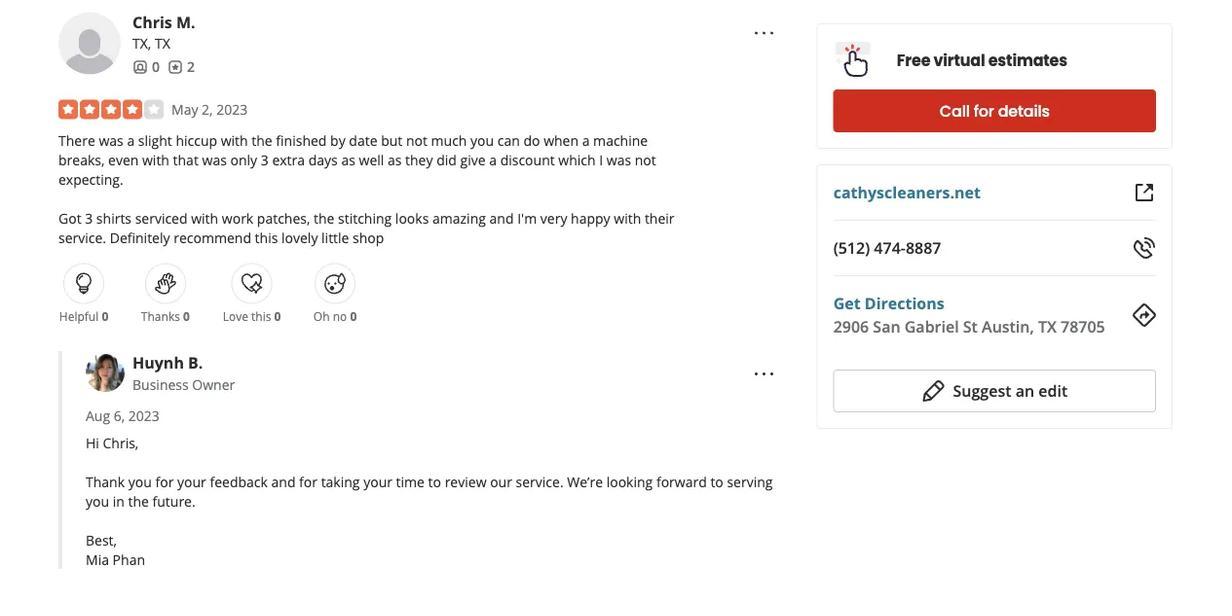 Task type: describe. For each thing, give the bounding box(es) containing it.
thank you for your feedback and for taking your time to review our service. we're looking forward to serving you in the future.
[[86, 473, 773, 511]]

get
[[833, 293, 861, 314]]

(0 reactions) element for helpful 0
[[102, 308, 108, 325]]

serviced
[[135, 210, 188, 228]]

which
[[558, 151, 596, 170]]

hi
[[86, 434, 99, 453]]

2 horizontal spatial a
[[582, 132, 590, 150]]

virtual
[[934, 50, 985, 72]]

st
[[963, 317, 978, 337]]

recommend
[[174, 229, 251, 248]]

78705
[[1061, 317, 1105, 337]]

oh no 0
[[313, 308, 357, 325]]

474-
[[874, 238, 906, 259]]

2 to from the left
[[710, 473, 723, 492]]

2,
[[202, 101, 213, 119]]

tx inside 'get directions 2906 san gabriel st austin, tx 78705'
[[1038, 317, 1057, 337]]

0 right 'helpful'
[[102, 308, 108, 325]]

gabriel
[[905, 317, 959, 337]]

date
[[349, 132, 377, 150]]

chris,
[[103, 434, 139, 453]]

24 external link v2 image
[[1133, 181, 1156, 205]]

you inside there was a slight hiccup with the finished by date but not much you can do when a machine breaks, even with that was only 3 extra days as well as they did give a discount which i was not expecting.
[[470, 132, 494, 150]]

call
[[940, 100, 970, 122]]

photo of chris m. image
[[58, 12, 121, 75]]

2 your from the left
[[363, 473, 393, 492]]

helpful 0
[[59, 308, 108, 325]]

get directions 2906 san gabriel st austin, tx 78705
[[833, 293, 1105, 337]]

in
[[113, 493, 125, 511]]

expecting.
[[58, 171, 123, 189]]

phan
[[113, 551, 145, 570]]

suggest an edit button
[[833, 370, 1156, 413]]

huynh
[[132, 353, 184, 374]]

stitching
[[338, 210, 392, 228]]

work
[[222, 210, 253, 228]]

feedback
[[210, 473, 268, 492]]

2 vertical spatial you
[[86, 493, 109, 511]]

may 2, 2023
[[171, 101, 248, 119]]

service. inside the thank you for your feedback and for taking your time to review our service. we're looking forward to serving you in the future.
[[516, 473, 564, 492]]

time
[[396, 473, 425, 492]]

best,
[[86, 532, 117, 550]]

mia
[[86, 551, 109, 570]]

can
[[497, 132, 520, 150]]

with left their
[[614, 210, 641, 228]]

1 horizontal spatial not
[[635, 151, 656, 170]]

(512)
[[833, 238, 870, 259]]

suggest an edit
[[953, 381, 1068, 402]]

machine
[[593, 132, 648, 150]]

2
[[187, 58, 195, 76]]

may
[[171, 101, 198, 119]]

they
[[405, 151, 433, 170]]

taking
[[321, 473, 360, 492]]

looking
[[606, 473, 653, 492]]

slight
[[138, 132, 172, 150]]

even
[[108, 151, 139, 170]]

when
[[544, 132, 579, 150]]

24 pencil v2 image
[[922, 380, 945, 403]]

shop
[[353, 229, 384, 248]]

the inside got 3 shirts serviced with work patches, the stitching looks amazing and i'm very happy with their service. definitely recommend this lovely little shop
[[314, 210, 334, 228]]

review
[[445, 473, 487, 492]]

0 horizontal spatial a
[[127, 132, 135, 150]]

(0 reactions) element for oh no 0
[[350, 308, 357, 325]]

1 horizontal spatial a
[[489, 151, 497, 170]]

1 as from the left
[[341, 151, 355, 170]]

service. inside got 3 shirts serviced with work patches, the stitching looks amazing and i'm very happy with their service. definitely recommend this lovely little shop
[[58, 229, 106, 248]]

cathyscleaners.net
[[833, 182, 981, 203]]

days
[[308, 151, 338, 170]]

oh
[[313, 308, 330, 325]]

estimates
[[988, 50, 1067, 72]]

tx inside the chris m. tx, tx
[[155, 34, 170, 53]]

shirts
[[96, 210, 132, 228]]

only
[[230, 151, 257, 170]]

finished
[[276, 132, 327, 150]]

did
[[436, 151, 457, 170]]

16 review v2 image
[[168, 59, 183, 75]]

breaks,
[[58, 151, 105, 170]]

business
[[132, 376, 189, 394]]

i
[[599, 151, 603, 170]]

that
[[173, 151, 199, 170]]

1 horizontal spatial for
[[299, 473, 318, 492]]

i'm
[[517, 210, 537, 228]]

got
[[58, 210, 81, 228]]

austin,
[[982, 317, 1034, 337]]

call for details button
[[833, 90, 1156, 132]]

0 horizontal spatial not
[[406, 132, 427, 150]]

well
[[359, 151, 384, 170]]

8887
[[906, 238, 941, 259]]

aug
[[86, 407, 110, 425]]

1 to from the left
[[428, 473, 441, 492]]

directions
[[865, 293, 944, 314]]

an
[[1016, 381, 1034, 402]]

24 phone v2 image
[[1133, 237, 1156, 260]]

definitely
[[110, 229, 170, 248]]

6,
[[114, 407, 125, 425]]

1 your from the left
[[177, 473, 206, 492]]

menu image
[[753, 363, 776, 386]]

details
[[998, 100, 1050, 122]]

2023 for may 2, 2023
[[216, 101, 248, 119]]

0 inside friends element
[[152, 58, 160, 76]]

aug 6, 2023
[[86, 407, 160, 425]]



Task type: locate. For each thing, give the bounding box(es) containing it.
0 right the love
[[274, 308, 281, 325]]

and left i'm on the top left
[[489, 210, 514, 228]]

a up the even
[[127, 132, 135, 150]]

hi chris,
[[86, 434, 139, 453]]

1 vertical spatial 3
[[85, 210, 93, 228]]

chris m. link
[[132, 11, 195, 32]]

little
[[321, 229, 349, 248]]

1 vertical spatial service.
[[516, 473, 564, 492]]

cathyscleaners.net link
[[833, 182, 981, 203]]

1 vertical spatial 2023
[[128, 407, 160, 425]]

1 vertical spatial not
[[635, 151, 656, 170]]

2023 right 6,
[[128, 407, 160, 425]]

0 vertical spatial the
[[252, 132, 272, 150]]

photo of huynh b. image
[[86, 354, 125, 393]]

lovely
[[281, 229, 318, 248]]

3 inside got 3 shirts serviced with work patches, the stitching looks amazing and i'm very happy with their service. definitely recommend this lovely little shop
[[85, 210, 93, 228]]

4 (0 reactions) element from the left
[[350, 308, 357, 325]]

friends element
[[132, 57, 160, 77]]

1 horizontal spatial service.
[[516, 473, 564, 492]]

1 horizontal spatial you
[[128, 473, 152, 492]]

1 vertical spatial and
[[271, 473, 296, 492]]

suggest
[[953, 381, 1011, 402]]

you up give
[[470, 132, 494, 150]]

menu image
[[753, 21, 776, 45]]

free virtual estimates
[[897, 50, 1067, 72]]

1 horizontal spatial 2023
[[216, 101, 248, 119]]

0 vertical spatial not
[[406, 132, 427, 150]]

to right time
[[428, 473, 441, 492]]

your up future.
[[177, 473, 206, 492]]

best, mia phan
[[86, 532, 145, 570]]

the inside the thank you for your feedback and for taking your time to review our service. we're looking forward to serving you in the future.
[[128, 493, 149, 511]]

and inside the thank you for your feedback and for taking your time to review our service. we're looking forward to serving you in the future.
[[271, 473, 296, 492]]

2 horizontal spatial was
[[607, 151, 631, 170]]

to left serving
[[710, 473, 723, 492]]

our
[[490, 473, 512, 492]]

with up "recommend"
[[191, 210, 218, 228]]

2023
[[216, 101, 248, 119], [128, 407, 160, 425]]

their
[[645, 210, 675, 228]]

as
[[341, 151, 355, 170], [388, 151, 402, 170]]

and inside got 3 shirts serviced with work patches, the stitching looks amazing and i'm very happy with their service. definitely recommend this lovely little shop
[[489, 210, 514, 228]]

chris
[[132, 11, 172, 32]]

the right in
[[128, 493, 149, 511]]

0 vertical spatial this
[[255, 229, 278, 248]]

huynh b. business owner
[[132, 353, 235, 394]]

1 vertical spatial the
[[314, 210, 334, 228]]

happy
[[571, 210, 610, 228]]

serving
[[727, 473, 773, 492]]

get directions link
[[833, 293, 944, 314]]

0 horizontal spatial 2023
[[128, 407, 160, 425]]

2 horizontal spatial you
[[470, 132, 494, 150]]

3 right only
[[261, 151, 269, 170]]

0 right thanks
[[183, 308, 190, 325]]

1 horizontal spatial your
[[363, 473, 393, 492]]

1 vertical spatial this
[[251, 308, 271, 325]]

b.
[[188, 353, 203, 374]]

service. right our
[[516, 473, 564, 492]]

0 vertical spatial you
[[470, 132, 494, 150]]

m.
[[176, 11, 195, 32]]

4 star rating image
[[58, 100, 164, 120]]

0 vertical spatial 3
[[261, 151, 269, 170]]

3 inside there was a slight hiccup with the finished by date but not much you can do when a machine breaks, even with that was only 3 extra days as well as they did give a discount which i was not expecting.
[[261, 151, 269, 170]]

0 vertical spatial tx
[[155, 34, 170, 53]]

a
[[127, 132, 135, 150], [582, 132, 590, 150], [489, 151, 497, 170]]

2023 for aug 6, 2023
[[128, 407, 160, 425]]

2 horizontal spatial for
[[974, 100, 994, 122]]

for up future.
[[155, 473, 174, 492]]

this down patches,
[[255, 229, 278, 248]]

was right i
[[607, 151, 631, 170]]

3 (0 reactions) element from the left
[[274, 308, 281, 325]]

2 vertical spatial the
[[128, 493, 149, 511]]

the up only
[[252, 132, 272, 150]]

0 horizontal spatial as
[[341, 151, 355, 170]]

much
[[431, 132, 467, 150]]

1 horizontal spatial to
[[710, 473, 723, 492]]

1 (0 reactions) element from the left
[[102, 308, 108, 325]]

2023 right 2,
[[216, 101, 248, 119]]

1 vertical spatial you
[[128, 473, 152, 492]]

2906
[[833, 317, 869, 337]]

got 3 shirts serviced with work patches, the stitching looks amazing and i'm very happy with their service. definitely recommend this lovely little shop
[[58, 210, 675, 248]]

for left "taking"
[[299, 473, 318, 492]]

0 horizontal spatial tx
[[155, 34, 170, 53]]

love
[[223, 308, 248, 325]]

do
[[523, 132, 540, 150]]

not up they
[[406, 132, 427, 150]]

2 horizontal spatial the
[[314, 210, 334, 228]]

thanks
[[141, 308, 180, 325]]

was
[[99, 132, 123, 150], [202, 151, 227, 170], [607, 151, 631, 170]]

0 horizontal spatial service.
[[58, 229, 106, 248]]

(512) 474-8887
[[833, 238, 941, 259]]

0 horizontal spatial 3
[[85, 210, 93, 228]]

1 horizontal spatial as
[[388, 151, 402, 170]]

amazing
[[432, 210, 486, 228]]

24 directions v2 image
[[1133, 304, 1156, 327]]

3 right got
[[85, 210, 93, 228]]

san
[[873, 317, 901, 337]]

0 horizontal spatial for
[[155, 473, 174, 492]]

(0 reactions) element for love this 0
[[274, 308, 281, 325]]

with down slight
[[142, 151, 169, 170]]

owner
[[192, 376, 235, 394]]

0 horizontal spatial to
[[428, 473, 441, 492]]

and right the 'feedback'
[[271, 473, 296, 492]]

0 horizontal spatial was
[[99, 132, 123, 150]]

edit
[[1039, 381, 1068, 402]]

free
[[897, 50, 930, 72]]

the up little
[[314, 210, 334, 228]]

not down 'machine'
[[635, 151, 656, 170]]

reviews element
[[168, 57, 195, 77]]

this inside got 3 shirts serviced with work patches, the stitching looks amazing and i'm very happy with their service. definitely recommend this lovely little shop
[[255, 229, 278, 248]]

your left time
[[363, 473, 393, 492]]

hiccup
[[176, 132, 217, 150]]

this right the love
[[251, 308, 271, 325]]

there was a slight hiccup with the finished by date but not much you can do when a machine breaks, even with that was only 3 extra days as well as they did give a discount which i was not expecting.
[[58, 132, 656, 189]]

0 vertical spatial service.
[[58, 229, 106, 248]]

was up the even
[[99, 132, 123, 150]]

as down the by
[[341, 151, 355, 170]]

your
[[177, 473, 206, 492], [363, 473, 393, 492]]

0 vertical spatial 2023
[[216, 101, 248, 119]]

16 friends v2 image
[[132, 59, 148, 75]]

1 horizontal spatial was
[[202, 151, 227, 170]]

(0 reactions) element right no on the bottom left
[[350, 308, 357, 325]]

1 vertical spatial tx
[[1038, 317, 1057, 337]]

(0 reactions) element for thanks 0
[[183, 308, 190, 325]]

service. down got
[[58, 229, 106, 248]]

tx
[[155, 34, 170, 53], [1038, 317, 1057, 337]]

2 (0 reactions) element from the left
[[183, 308, 190, 325]]

(0 reactions) element right the love
[[274, 308, 281, 325]]

tx,
[[132, 34, 151, 53]]

this
[[255, 229, 278, 248], [251, 308, 271, 325]]

a right give
[[489, 151, 497, 170]]

no
[[333, 308, 347, 325]]

as down but
[[388, 151, 402, 170]]

and
[[489, 210, 514, 228], [271, 473, 296, 492]]

very
[[540, 210, 567, 228]]

0 right 16 friends v2 icon
[[152, 58, 160, 76]]

with
[[221, 132, 248, 150], [142, 151, 169, 170], [191, 210, 218, 228], [614, 210, 641, 228]]

0 horizontal spatial the
[[128, 493, 149, 511]]

for
[[974, 100, 994, 122], [155, 473, 174, 492], [299, 473, 318, 492]]

2 as from the left
[[388, 151, 402, 170]]

for right call
[[974, 100, 994, 122]]

tx right tx,
[[155, 34, 170, 53]]

you right thank
[[128, 473, 152, 492]]

thanks 0
[[141, 308, 190, 325]]

there
[[58, 132, 95, 150]]

the
[[252, 132, 272, 150], [314, 210, 334, 228], [128, 493, 149, 511]]

(0 reactions) element
[[102, 308, 108, 325], [183, 308, 190, 325], [274, 308, 281, 325], [350, 308, 357, 325]]

1 horizontal spatial the
[[252, 132, 272, 150]]

forward
[[656, 473, 707, 492]]

0 horizontal spatial and
[[271, 473, 296, 492]]

1 horizontal spatial 3
[[261, 151, 269, 170]]

looks
[[395, 210, 429, 228]]

chris m. tx, tx
[[132, 11, 195, 53]]

thank
[[86, 473, 125, 492]]

for inside call for details button
[[974, 100, 994, 122]]

helpful
[[59, 308, 99, 325]]

1 horizontal spatial tx
[[1038, 317, 1057, 337]]

you
[[470, 132, 494, 150], [128, 473, 152, 492], [86, 493, 109, 511]]

0 right no on the bottom left
[[350, 308, 357, 325]]

not
[[406, 132, 427, 150], [635, 151, 656, 170]]

love this 0
[[223, 308, 281, 325]]

discount
[[500, 151, 555, 170]]

a up which
[[582, 132, 590, 150]]

with up only
[[221, 132, 248, 150]]

(0 reactions) element right thanks
[[183, 308, 190, 325]]

1 horizontal spatial and
[[489, 210, 514, 228]]

tx left 78705
[[1038, 317, 1057, 337]]

give
[[460, 151, 486, 170]]

was down the hiccup
[[202, 151, 227, 170]]

0 vertical spatial and
[[489, 210, 514, 228]]

(0 reactions) element right 'helpful'
[[102, 308, 108, 325]]

the inside there was a slight hiccup with the finished by date but not much you can do when a machine breaks, even with that was only 3 extra days as well as they did give a discount which i was not expecting.
[[252, 132, 272, 150]]

you down thank
[[86, 493, 109, 511]]

0 horizontal spatial your
[[177, 473, 206, 492]]

0 horizontal spatial you
[[86, 493, 109, 511]]



Task type: vqa. For each thing, say whether or not it's contained in the screenshot.
YELP FOR BUSINESS link
no



